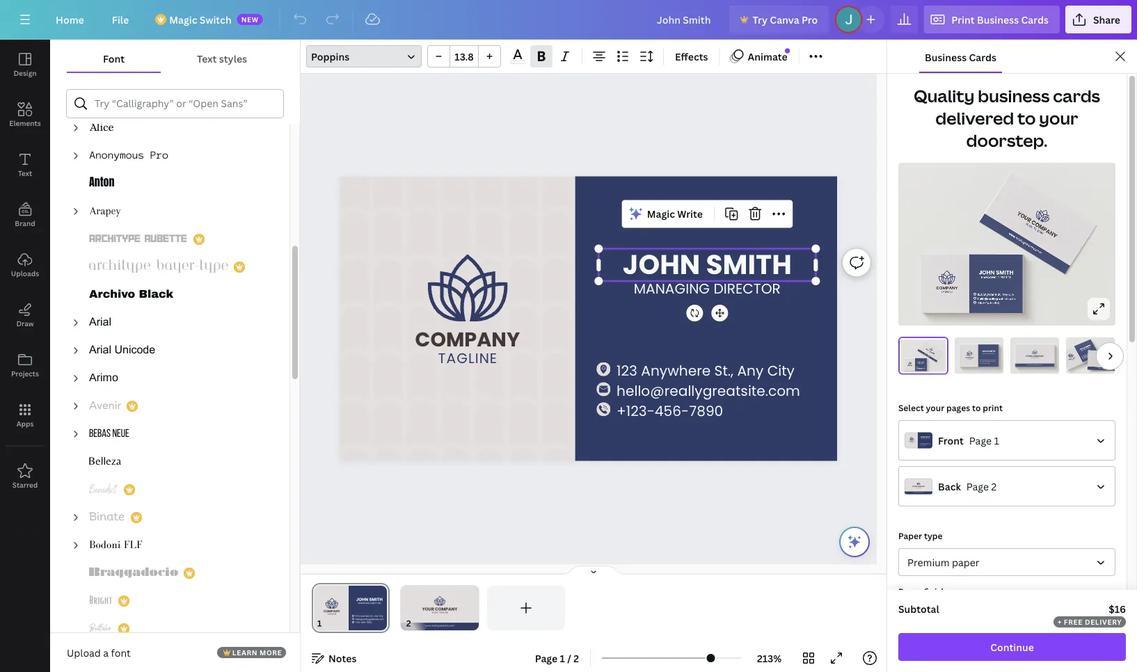 Task type: describe. For each thing, give the bounding box(es) containing it.
magic switch
[[169, 13, 232, 26]]

front
[[938, 434, 964, 447]]

uploads button
[[0, 240, 50, 290]]

text styles button
[[161, 45, 283, 72]]

back page 2
[[938, 480, 997, 493]]

front page 1
[[938, 434, 999, 447]]

Page title text field
[[328, 617, 333, 631]]

hello@reallygreatsite.com inside 123 anywhere st., any city hello@reallygreatsite.com +123-456-7890
[[978, 297, 1015, 301]]

more
[[260, 648, 282, 657]]

text styles
[[197, 52, 247, 65]]

business inside dropdown button
[[977, 13, 1019, 26]]

+123- inside john smith managing director 123 anywhere st., any city hello@reallygreatsite.com +123-456-7890
[[982, 363, 985, 364]]

a
[[103, 646, 109, 659]]

0 horizontal spatial 123 anywhere st., any city hello@reallygreatsite.com +123-456-7890
[[617, 361, 800, 421]]

switch
[[200, 13, 232, 26]]

upload
[[67, 646, 101, 659]]

0 horizontal spatial company tagline
[[415, 326, 520, 368]]

continue
[[991, 641, 1034, 654]]

apps
[[16, 419, 34, 428]]

home
[[56, 13, 84, 26]]

paper
[[952, 556, 980, 569]]

2 horizontal spatial company tagline
[[966, 357, 974, 360]]

home link
[[45, 6, 95, 33]]

poppins button
[[306, 45, 422, 68]]

new
[[241, 15, 259, 24]]

/
[[567, 652, 571, 665]]

braggadocio image
[[89, 565, 178, 582]]

canva
[[770, 13, 799, 26]]

projects button
[[0, 340, 50, 390]]

anton image
[[89, 175, 114, 192]]

arapey image
[[89, 203, 121, 220]]

apps button
[[0, 390, 50, 441]]

free
[[1064, 617, 1083, 627]]

draw
[[16, 319, 34, 328]]

1 horizontal spatial john smith managing director 123 anywhere st., any city hello@reallygreatsite.com +123-456-7890 company tagline
[[1069, 344, 1096, 361]]

share
[[1093, 13, 1121, 26]]

back
[[938, 480, 961, 493]]

to inside quality business cards delivered to your doorstep.
[[1018, 107, 1036, 129]]

write
[[677, 208, 703, 221]]

archivo black image
[[89, 287, 174, 303]]

select
[[899, 402, 924, 413]]

cards inside print business cards dropdown button
[[1021, 13, 1049, 26]]

city inside john smith managing director 123 anywhere st., any city hello@reallygreatsite.com +123-456-7890
[[994, 359, 996, 361]]

premium paper
[[908, 556, 980, 569]]

alice image
[[89, 120, 114, 136]]

buffalo image
[[89, 621, 113, 638]]

effects
[[675, 50, 708, 63]]

paper finish
[[899, 586, 947, 597]]

brand
[[15, 219, 35, 228]]

elements
[[9, 118, 41, 128]]

456- inside john smith managing director 123 anywhere st., any city hello@reallygreatsite.com +123-456-7890
[[985, 363, 987, 364]]

213% button
[[747, 647, 792, 670]]

select your pages to print element
[[899, 420, 1116, 507]]

poppins
[[311, 50, 350, 63]]

select your pages to print
[[899, 402, 1003, 413]]

continue button
[[899, 633, 1126, 661]]

quality business cards delivered to your doorstep.
[[914, 85, 1100, 152]]

1 vertical spatial to
[[972, 402, 981, 413]]

your inside your company
[[1016, 210, 1033, 224]]

your inside your tagline www.reallygreatsite.com
[[1025, 222, 1034, 229]]

premium
[[908, 556, 950, 569]]

binate image
[[89, 509, 125, 526]]

1 vertical spatial your
[[926, 402, 945, 413]]

notes
[[329, 652, 357, 665]]

Try "Calligraphy" or "Open Sans" search field
[[95, 90, 274, 117]]

1 inside 'button'
[[560, 652, 565, 665]]

1 vertical spatial john smith managing director 123 anywhere st., any city hello@reallygreatsite.com +123-456-7890 company tagline
[[908, 362, 925, 370]]

0 vertical spatial 123 anywhere st., any city hello@reallygreatsite.com +123-456-7890
[[978, 293, 1015, 305]]

smith inside john smith managing director 123 anywhere st., any city hello@reallygreatsite.com +123-456-7890
[[989, 350, 995, 353]]

elements button
[[0, 90, 50, 140]]

www.reallygreatsite.com inside your tagline www.reallygreatsite.com
[[1008, 232, 1043, 255]]

text for text
[[18, 168, 32, 178]]

doorstep.
[[966, 129, 1048, 152]]

subtotal
[[899, 602, 939, 616]]

brand button
[[0, 190, 50, 240]]

arial image
[[89, 315, 111, 331]]

bebas neue image
[[89, 426, 129, 443]]

effects button
[[670, 45, 714, 68]]

hello@reallygreatsite.com inside john smith managing director 123 anywhere st., any city hello@reallygreatsite.com +123-456-7890
[[982, 361, 996, 363]]

Design title text field
[[646, 6, 723, 33]]

your company
[[1016, 210, 1059, 240]]

print business cards button
[[924, 6, 1060, 33]]

delivery
[[1085, 617, 1122, 627]]

learn more button
[[217, 647, 286, 658]]

pages
[[947, 402, 970, 413]]

arial unicode image
[[89, 342, 156, 359]]

– – number field
[[454, 50, 474, 63]]

paper for paper type
[[899, 530, 922, 541]]

file
[[112, 13, 129, 26]]

john inside john smith managing director 123 anywhere st., any city hello@reallygreatsite.com +123-456-7890
[[982, 350, 988, 353]]

font
[[103, 52, 125, 65]]

try canva pro
[[753, 13, 818, 26]]

text button
[[0, 140, 50, 190]]

uploads
[[11, 269, 39, 278]]

0 horizontal spatial john smith managing director
[[623, 246, 792, 298]]

+ free delivery
[[1058, 617, 1122, 627]]

architype bayer-type image
[[89, 259, 228, 276]]

notes button
[[306, 647, 362, 670]]

canva assistant image
[[846, 534, 863, 551]]

hide pages image
[[560, 565, 627, 576]]



Task type: locate. For each thing, give the bounding box(es) containing it.
john
[[623, 246, 700, 284], [979, 269, 995, 277], [1079, 347, 1086, 351], [982, 350, 988, 353], [917, 362, 921, 363]]

1 horizontal spatial company tagline
[[936, 285, 958, 294]]

1 horizontal spatial text
[[197, 52, 217, 65]]

2 right the /
[[574, 652, 579, 665]]

font
[[111, 646, 131, 659]]

7890 inside john smith managing director 123 anywhere st., any city hello@reallygreatsite.com +123-456-7890
[[987, 363, 990, 364]]

animate button
[[726, 45, 793, 68]]

0 horizontal spatial your company your tagline www.reallygreatsite.com
[[924, 348, 935, 358]]

page right front
[[969, 434, 992, 447]]

page
[[969, 434, 992, 447], [967, 480, 989, 493], [535, 652, 558, 665]]

0 vertical spatial to
[[1018, 107, 1036, 129]]

0 vertical spatial cards
[[1021, 13, 1049, 26]]

share button
[[1066, 6, 1132, 33]]

design button
[[0, 40, 50, 90]]

file button
[[101, 6, 140, 33]]

john smith managing director down your tagline www.reallygreatsite.com
[[979, 269, 1014, 280]]

managing inside john smith managing director 123 anywhere st., any city hello@reallygreatsite.com +123-456-7890
[[983, 353, 989, 354]]

0 vertical spatial business
[[977, 13, 1019, 26]]

design
[[14, 68, 37, 78]]

1 vertical spatial business
[[925, 50, 967, 64]]

page right back
[[967, 480, 989, 493]]

1 inside select your pages to print element
[[994, 434, 999, 447]]

starred
[[12, 480, 38, 490]]

1 vertical spatial page
[[967, 480, 989, 493]]

new image
[[785, 48, 790, 53]]

text up brand button
[[18, 168, 32, 178]]

1 vertical spatial magic
[[647, 208, 675, 221]]

tagline
[[1033, 226, 1045, 236], [941, 290, 953, 294], [438, 349, 498, 368], [929, 352, 932, 354], [1034, 358, 1039, 359], [1071, 358, 1075, 361], [967, 358, 972, 360], [1105, 362, 1109, 364], [909, 366, 912, 367]]

2 right back
[[991, 480, 997, 493]]

456-
[[986, 301, 993, 305], [1086, 356, 1089, 358], [985, 363, 987, 364], [919, 369, 920, 370], [655, 402, 689, 421]]

belleza image
[[89, 454, 121, 471]]

john smith managing director
[[623, 246, 792, 298], [979, 269, 1014, 280]]

1 vertical spatial text
[[18, 168, 32, 178]]

0 horizontal spatial business
[[925, 50, 967, 64]]

magic for magic switch
[[169, 13, 197, 26]]

1 down print
[[994, 434, 999, 447]]

john smith managing director 123 anywhere st., any city hello@reallygreatsite.com +123-456-7890 company tagline
[[1069, 344, 1096, 361], [908, 362, 925, 370]]

learn more
[[232, 648, 282, 657]]

page for page 1
[[969, 434, 992, 447]]

finish
[[924, 586, 947, 597]]

0 vertical spatial paper
[[899, 530, 922, 541]]

1 horizontal spatial business
[[977, 13, 1019, 26]]

text
[[197, 52, 217, 65], [18, 168, 32, 178]]

any inside john smith managing director 123 anywhere st., any city hello@reallygreatsite.com +123-456-7890
[[991, 359, 993, 361]]

0 horizontal spatial magic
[[169, 13, 197, 26]]

your tagline www.reallygreatsite.com
[[1008, 222, 1045, 255]]

arimo image
[[89, 370, 118, 387]]

1 horizontal spatial magic
[[647, 208, 675, 221]]

$16
[[1109, 602, 1126, 616]]

director inside john smith managing director 123 anywhere st., any city hello@reallygreatsite.com +123-456-7890
[[989, 353, 995, 354]]

john smith managing director 123 anywhere st., any city hello@reallygreatsite.com +123-456-7890
[[982, 350, 996, 364]]

page 1 / 2
[[535, 652, 579, 665]]

st., inside john smith managing director 123 anywhere st., any city hello@reallygreatsite.com +123-456-7890
[[989, 359, 991, 361]]

tagline inside your tagline www.reallygreatsite.com
[[1033, 226, 1045, 236]]

0 horizontal spatial cards
[[969, 50, 997, 64]]

pro
[[802, 13, 818, 26]]

cards inside business cards 'button'
[[969, 50, 997, 64]]

magic inside main menu bar
[[169, 13, 197, 26]]

business right 'print'
[[977, 13, 1019, 26]]

quality
[[914, 85, 975, 107]]

avenir image
[[89, 398, 121, 415]]

upload a font
[[67, 646, 131, 659]]

paper type
[[899, 530, 943, 541]]

bodoni flf image
[[89, 537, 143, 554]]

to
[[1018, 107, 1036, 129], [972, 402, 981, 413]]

paper for paper finish
[[899, 586, 922, 597]]

page 1 / 2 button
[[529, 647, 585, 670]]

123 inside john smith managing director 123 anywhere st., any city hello@reallygreatsite.com +123-456-7890
[[982, 359, 983, 361]]

magic write button
[[625, 203, 709, 225]]

learn
[[232, 648, 258, 657]]

2 horizontal spatial your company your tagline www.reallygreatsite.com
[[1098, 360, 1114, 370]]

paper left type
[[899, 530, 922, 541]]

213%
[[757, 652, 782, 665]]

your
[[1039, 107, 1079, 129], [926, 402, 945, 413]]

2 inside 'button'
[[574, 652, 579, 665]]

print
[[952, 13, 975, 26]]

group
[[427, 45, 501, 68]]

Paper type button
[[899, 548, 1116, 576]]

to left print
[[972, 402, 981, 413]]

print
[[983, 402, 1003, 413]]

1
[[994, 434, 999, 447], [560, 652, 565, 665]]

0 vertical spatial john smith managing director 123 anywhere st., any city hello@reallygreatsite.com +123-456-7890 company tagline
[[1069, 344, 1096, 361]]

1 horizontal spatial cards
[[1021, 13, 1049, 26]]

0 horizontal spatial your
[[926, 402, 945, 413]]

magic
[[169, 13, 197, 26], [647, 208, 675, 221]]

side panel tab list
[[0, 40, 50, 502]]

starred button
[[0, 452, 50, 502]]

#fafaff image
[[510, 61, 525, 64], [510, 61, 525, 64]]

main menu bar
[[0, 0, 1137, 40]]

try canva pro button
[[729, 6, 829, 33]]

business inside 'button'
[[925, 50, 967, 64]]

1 vertical spatial 1
[[560, 652, 565, 665]]

projects
[[11, 369, 39, 378]]

1 horizontal spatial to
[[1018, 107, 1036, 129]]

text inside side panel tab list
[[18, 168, 32, 178]]

business up quality in the top right of the page
[[925, 50, 967, 64]]

1 vertical spatial paper
[[899, 586, 922, 597]]

john smith managing director down write
[[623, 246, 792, 298]]

123
[[978, 293, 982, 297], [1083, 355, 1085, 357], [982, 359, 983, 361], [617, 361, 638, 381], [917, 367, 918, 368]]

cards left share 'dropdown button'
[[1021, 13, 1049, 26]]

business cards button
[[919, 40, 1002, 73]]

city
[[1009, 293, 1014, 297], [1092, 351, 1095, 353], [994, 359, 996, 361], [767, 361, 795, 381], [924, 367, 925, 368]]

text left styles
[[197, 52, 217, 65]]

font button
[[67, 45, 161, 72]]

1 horizontal spatial 1
[[994, 434, 999, 447]]

your company your tagline www.reallygreatsite.com
[[924, 348, 935, 358], [1026, 355, 1044, 366], [1098, 360, 1114, 370]]

0 vertical spatial 1
[[994, 434, 999, 447]]

0 horizontal spatial text
[[18, 168, 32, 178]]

1 vertical spatial 123 anywhere st., any city hello@reallygreatsite.com +123-456-7890
[[617, 361, 800, 421]]

delivered
[[936, 107, 1014, 129]]

magic for magic write
[[647, 208, 675, 221]]

0 horizontal spatial john smith managing director 123 anywhere st., any city hello@reallygreatsite.com +123-456-7890 company tagline
[[908, 362, 925, 370]]

animate
[[748, 50, 788, 63]]

+
[[1058, 617, 1062, 627]]

0 vertical spatial your
[[1039, 107, 1079, 129]]

page for page 2
[[967, 480, 989, 493]]

1 horizontal spatial 123 anywhere st., any city hello@reallygreatsite.com +123-456-7890
[[978, 293, 1015, 305]]

0 horizontal spatial 2
[[574, 652, 579, 665]]

page 1 image
[[312, 586, 390, 631]]

+123-
[[978, 301, 986, 305], [1084, 357, 1087, 359], [982, 363, 985, 364], [917, 369, 919, 370], [617, 402, 655, 421]]

benedict image
[[89, 482, 118, 498]]

print business cards
[[952, 13, 1049, 26]]

7890
[[993, 301, 1000, 305], [1089, 355, 1091, 357], [987, 363, 990, 364], [920, 369, 922, 370], [689, 402, 723, 421]]

1 horizontal spatial 2
[[991, 480, 997, 493]]

anonymous pro image
[[89, 148, 168, 164]]

anywhere
[[983, 293, 997, 297], [1084, 353, 1089, 356], [984, 359, 989, 361], [641, 361, 711, 381], [918, 367, 921, 368]]

magic write
[[647, 208, 703, 221]]

1 paper from the top
[[899, 530, 922, 541]]

anywhere inside john smith managing director 123 anywhere st., any city hello@reallygreatsite.com +123-456-7890
[[984, 359, 989, 361]]

0 vertical spatial magic
[[169, 13, 197, 26]]

managing
[[981, 276, 997, 280], [634, 279, 710, 298], [1081, 348, 1087, 352], [983, 353, 989, 354], [918, 363, 921, 364]]

paper up "subtotal"
[[899, 586, 922, 597]]

draw button
[[0, 290, 50, 340]]

business
[[978, 85, 1050, 107]]

bright image
[[89, 593, 113, 610]]

text for text styles
[[197, 52, 217, 65]]

paper
[[899, 530, 922, 541], [899, 586, 922, 597]]

magic left write
[[647, 208, 675, 221]]

0 vertical spatial 2
[[991, 480, 997, 493]]

123 anywhere st., any city hello@reallygreatsite.com +123-456-7890
[[978, 293, 1015, 305], [617, 361, 800, 421]]

magic left switch
[[169, 13, 197, 26]]

2 inside select your pages to print element
[[991, 480, 997, 493]]

business cards
[[925, 50, 997, 64]]

1 left the /
[[560, 652, 565, 665]]

0 horizontal spatial to
[[972, 402, 981, 413]]

your inside quality business cards delivered to your doorstep.
[[1039, 107, 1079, 129]]

1 horizontal spatial your
[[1039, 107, 1079, 129]]

page inside page 1 / 2 'button'
[[535, 652, 558, 665]]

cards
[[1053, 85, 1100, 107]]

magic inside button
[[647, 208, 675, 221]]

company inside your company
[[1030, 218, 1059, 240]]

0 horizontal spatial 1
[[560, 652, 565, 665]]

page left the /
[[535, 652, 558, 665]]

1 vertical spatial 2
[[574, 652, 579, 665]]

smith
[[706, 246, 792, 284], [996, 269, 1014, 277], [1085, 344, 1091, 349], [989, 350, 995, 353], [921, 362, 925, 363]]

company
[[1030, 218, 1059, 240], [936, 285, 958, 291], [415, 326, 520, 354], [929, 350, 935, 355], [1033, 355, 1044, 358], [1069, 356, 1076, 361], [966, 357, 974, 359], [1103, 360, 1114, 363], [908, 365, 913, 367]]

type
[[924, 530, 943, 541]]

0 vertical spatial page
[[969, 434, 992, 447]]

to right the delivered
[[1018, 107, 1036, 129]]

1 vertical spatial cards
[[969, 50, 997, 64]]

0 vertical spatial text
[[197, 52, 217, 65]]

1 horizontal spatial john smith managing director
[[979, 269, 1014, 280]]

styles
[[219, 52, 247, 65]]

2 paper from the top
[[899, 586, 922, 597]]

2 vertical spatial page
[[535, 652, 558, 665]]

cards down print business cards dropdown button
[[969, 50, 997, 64]]

1 horizontal spatial your company your tagline www.reallygreatsite.com
[[1026, 355, 1044, 366]]

company tagline
[[936, 285, 958, 294], [415, 326, 520, 368], [966, 357, 974, 360]]

hello@reallygreatsite.com
[[978, 297, 1015, 301], [1083, 352, 1096, 358], [982, 361, 996, 363], [917, 368, 925, 369], [617, 382, 800, 401]]

architype aubette image
[[89, 231, 188, 248]]

try
[[753, 13, 768, 26]]



Task type: vqa. For each thing, say whether or not it's contained in the screenshot.
button
no



